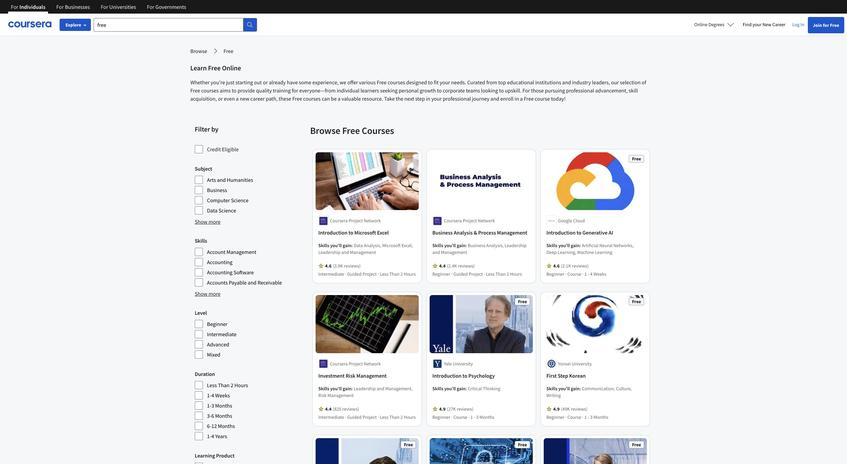 Task type: vqa. For each thing, say whether or not it's contained in the screenshot.


Task type: locate. For each thing, give the bounding box(es) containing it.
1 show more from the top
[[195, 219, 221, 225]]

in down the upskill.
[[515, 95, 519, 102]]

0 horizontal spatial for
[[292, 87, 298, 94]]

2 horizontal spatial introduction
[[547, 230, 576, 236]]

less inside duration group
[[207, 382, 217, 389]]

project up introduction to microsoft excel
[[349, 218, 363, 224]]

out
[[254, 79, 262, 86]]

less for introduction to microsoft excel
[[380, 272, 388, 278]]

courses up acquisition,
[[201, 87, 219, 94]]

you'll up the "(3.9k"
[[330, 243, 342, 249]]

1 1- from the top
[[207, 393, 211, 399]]

6-12 months
[[207, 423, 235, 430]]

reviews) for microsoft
[[344, 263, 361, 269]]

1 vertical spatial 4
[[211, 393, 214, 399]]

project up "investment risk management"
[[349, 361, 363, 367]]

2 more from the top
[[209, 291, 221, 298]]

1 beginner · course · 1 - 3 months from the left
[[432, 415, 494, 421]]

1 for korean
[[585, 415, 587, 421]]

4.6 (2.1k reviews)
[[553, 263, 589, 269]]

analysis, inside "data analysis, microsoft excel, leadership and management"
[[364, 243, 381, 249]]

skills for introduction to generative ai
[[547, 243, 557, 249]]

- down the 4.6 (2.1k reviews)
[[588, 272, 589, 278]]

to down fit
[[437, 87, 442, 94]]

2 horizontal spatial business
[[468, 243, 485, 249]]

1 horizontal spatial professional
[[566, 87, 594, 94]]

0 vertical spatial accounting
[[207, 259, 233, 266]]

science down humanities
[[231, 197, 249, 204]]

1 vertical spatial business
[[432, 230, 453, 236]]

management up leadership and management, risk management
[[356, 373, 387, 380]]

4.6 for introduction to microsoft excel
[[325, 263, 332, 269]]

: left critical
[[466, 386, 467, 392]]

1 vertical spatial microsoft
[[382, 243, 401, 249]]

first step korean link
[[547, 372, 644, 380]]

beginner · course · 1 - 3 months down 4.9 (49k reviews)
[[547, 415, 608, 421]]

hours for business analysis & process management
[[510, 272, 522, 278]]

leadership inside "data analysis, microsoft excel, leadership and management"
[[318, 250, 340, 256]]

for down educational
[[523, 87, 530, 94]]

1 intermediate · guided project · less than 2 hours from the top
[[318, 272, 416, 278]]

business analysis & process management
[[432, 230, 527, 236]]

0 horizontal spatial professional
[[443, 95, 471, 102]]

show for accounts
[[195, 291, 207, 298]]

intermediate · guided project · less than 2 hours
[[318, 272, 416, 278], [318, 415, 416, 421]]

0 horizontal spatial risk
[[318, 393, 327, 399]]

· down leadership and management, risk management
[[378, 415, 379, 421]]

first step korean
[[547, 373, 586, 380]]

beginner for introduction to psychology
[[432, 415, 450, 421]]

reviews) right the "(3.9k"
[[344, 263, 361, 269]]

4 for weeks
[[211, 393, 214, 399]]

individual
[[337, 87, 360, 94]]

years
[[215, 433, 227, 440]]

0 vertical spatial leadership
[[505, 243, 527, 249]]

1 vertical spatial show
[[195, 291, 207, 298]]

1 4.9 from the left
[[439, 407, 446, 413]]

of
[[642, 79, 646, 86]]

1 vertical spatial science
[[219, 207, 236, 214]]

starting
[[236, 79, 253, 86]]

1 horizontal spatial a
[[338, 95, 341, 102]]

professional
[[566, 87, 594, 94], [443, 95, 471, 102]]

2 intermediate · guided project · less than 2 hours from the top
[[318, 415, 416, 421]]

for inside the whether you're just starting out or already have some experience, we offer various free courses designed to fit your needs. curated from top educational institutions and industry leaders, our selection of free courses aims to provide quality training for everyone—from individual learners seeking personal growth to corporate teams looking to upskill. for those pursuing professional advancement, skill acquisition, or even a new career path, these free courses can be a valuable resource. take the next step in your professional journey and enroll in a free course today!
[[523, 87, 530, 94]]

4.4 (825 reviews)
[[325, 407, 359, 413]]

some
[[299, 79, 311, 86]]

intermediate down the "(3.9k"
[[318, 272, 344, 278]]

to inside introduction to generative ai link
[[577, 230, 581, 236]]

reviews)
[[344, 263, 361, 269], [458, 263, 475, 269], [572, 263, 589, 269], [342, 407, 359, 413], [457, 407, 474, 413], [571, 407, 588, 413]]

1 show from the top
[[195, 219, 207, 225]]

skills you'll gain : up the "(3.9k"
[[318, 243, 354, 249]]

for left individuals
[[11, 3, 18, 10]]

1 vertical spatial browse
[[310, 125, 340, 137]]

1 for psychology
[[470, 415, 473, 421]]

4.6
[[325, 263, 332, 269], [553, 263, 560, 269]]

0 horizontal spatial leadership
[[318, 250, 340, 256]]

1-
[[207, 393, 211, 399], [207, 403, 211, 410], [207, 433, 211, 440]]

: down analysis on the right of the page
[[466, 243, 467, 249]]

show more down accounts
[[195, 291, 221, 298]]

fit
[[434, 79, 439, 86]]

0 horizontal spatial microsoft
[[354, 230, 376, 236]]

reviews) right (49k
[[571, 407, 588, 413]]

2 vertical spatial 1-
[[207, 433, 211, 440]]

2 horizontal spatial courses
[[388, 79, 405, 86]]

0 horizontal spatial learning
[[195, 453, 215, 460]]

0 horizontal spatial beginner · course · 1 - 3 months
[[432, 415, 494, 421]]

None search field
[[94, 18, 257, 31]]

1 vertical spatial more
[[209, 291, 221, 298]]

0 vertical spatial courses
[[388, 79, 405, 86]]

2 1- from the top
[[207, 403, 211, 410]]

months for 3-6 months
[[215, 413, 232, 420]]

1 horizontal spatial 4.9
[[553, 407, 560, 413]]

analysis
[[454, 230, 473, 236]]

1 horizontal spatial microsoft
[[382, 243, 401, 249]]

1 vertical spatial learning
[[195, 453, 215, 460]]

network up introduction to microsoft excel link at the left of the page
[[364, 218, 381, 224]]

credit eligible
[[207, 146, 239, 153]]

find your new career
[[743, 21, 786, 28]]

2 4.6 from the left
[[553, 263, 560, 269]]

online degrees button
[[689, 17, 740, 32]]

risk down investment in the left bottom of the page
[[318, 393, 327, 399]]

data science
[[207, 207, 236, 214]]

show more button for accounts
[[195, 290, 221, 298]]

0 horizontal spatial online
[[222, 64, 241, 72]]

1 horizontal spatial browse
[[310, 125, 340, 137]]

quality
[[256, 87, 272, 94]]

acquisition,
[[190, 95, 217, 102]]

reviews) up beginner · guided project · less than 2 hours
[[458, 263, 475, 269]]

beginner · course · 1 - 3 months for step
[[547, 415, 608, 421]]

coursera project network for analysis
[[444, 218, 495, 224]]

learning inside artificial neural networks, deep learning, machine learning
[[595, 250, 612, 256]]

1 vertical spatial or
[[218, 95, 223, 102]]

0 vertical spatial 4.4
[[439, 263, 446, 269]]

to inside introduction to microsoft excel link
[[349, 230, 353, 236]]

ai
[[609, 230, 613, 236]]

beginner down (49k
[[547, 415, 564, 421]]

(2.4k
[[447, 263, 457, 269]]

than for investment risk management
[[389, 415, 400, 421]]

1 horizontal spatial 4.6
[[553, 263, 560, 269]]

more down "data science"
[[209, 219, 221, 225]]

0 vertical spatial intermediate
[[318, 272, 344, 278]]

&
[[474, 230, 477, 236]]

training
[[273, 87, 291, 94]]

1 horizontal spatial 4.4
[[439, 263, 446, 269]]

beginner for introduction to generative ai
[[547, 272, 564, 278]]

analysis, down process
[[486, 243, 504, 249]]

find your new career link
[[740, 20, 789, 29]]

course down 4.9 (49k reviews)
[[568, 415, 581, 421]]

0 vertical spatial 1-
[[207, 393, 211, 399]]

: down introduction to microsoft excel
[[352, 243, 353, 249]]

1 horizontal spatial 3
[[476, 415, 479, 421]]

analysis, for process
[[486, 243, 504, 249]]

0 vertical spatial learning
[[595, 250, 612, 256]]

less down business analysis, leadership and management
[[486, 272, 495, 278]]

3
[[211, 403, 214, 410], [476, 415, 479, 421], [590, 415, 593, 421]]

network for process
[[478, 218, 495, 224]]

computer science
[[207, 197, 249, 204]]

business analysis, leadership and management
[[432, 243, 527, 256]]

1 accounting from the top
[[207, 259, 233, 266]]

0 vertical spatial microsoft
[[354, 230, 376, 236]]

for right join
[[823, 22, 829, 28]]

skills you'll gain : for introduction to generative ai
[[547, 243, 582, 249]]

coursera project network up the &
[[444, 218, 495, 224]]

less
[[380, 272, 388, 278], [486, 272, 495, 278], [207, 382, 217, 389], [380, 415, 388, 421]]

a left new
[[236, 95, 239, 102]]

for left the universities
[[101, 3, 108, 10]]

0 vertical spatial weeks
[[594, 272, 606, 278]]

4 for years
[[211, 433, 214, 440]]

skills you'll gain : for business analysis & process management
[[432, 243, 468, 249]]

0 horizontal spatial courses
[[201, 87, 219, 94]]

1 university from the left
[[453, 361, 473, 367]]

2 vertical spatial intermediate
[[318, 415, 344, 421]]

business for business analysis, leadership and management
[[468, 243, 485, 249]]

skills you'll gain : down analysis on the right of the page
[[432, 243, 468, 249]]

1 horizontal spatial beginner · course · 1 - 3 months
[[547, 415, 608, 421]]

1 horizontal spatial in
[[515, 95, 519, 102]]

browse up "learn"
[[190, 48, 207, 54]]

coursera project network up introduction to microsoft excel
[[330, 218, 381, 224]]

business inside subject 'group'
[[207, 187, 227, 194]]

1 vertical spatial 4.4
[[325, 407, 332, 413]]

leadership inside leadership and management, risk management
[[354, 386, 376, 392]]

free inside join for free link
[[830, 22, 839, 28]]

3 1- from the top
[[207, 433, 211, 440]]

whether
[[190, 79, 210, 86]]

accounts payable and receivable
[[207, 280, 282, 286]]

skills you'll gain : for investment risk management
[[318, 386, 354, 392]]

professional down industry at top
[[566, 87, 594, 94]]

1 vertical spatial accounting
[[207, 269, 233, 276]]

2 vertical spatial business
[[468, 243, 485, 249]]

2 horizontal spatial a
[[520, 95, 523, 102]]

1 show more button from the top
[[195, 218, 221, 226]]

or
[[263, 79, 268, 86], [218, 95, 223, 102]]

1 horizontal spatial data
[[354, 243, 363, 249]]

gain for introduction to generative ai
[[571, 243, 580, 249]]

: for &
[[466, 243, 467, 249]]

artificial
[[582, 243, 598, 249]]

to up "data analysis, microsoft excel, leadership and management"
[[349, 230, 353, 236]]

0 vertical spatial browse
[[190, 48, 207, 54]]

new
[[240, 95, 249, 102]]

1- for 1-4 years
[[207, 433, 211, 440]]

institutions
[[535, 79, 561, 86]]

than
[[389, 272, 400, 278], [496, 272, 506, 278], [218, 382, 230, 389], [389, 415, 400, 421]]

or right out
[[263, 79, 268, 86]]

in right the step
[[426, 95, 430, 102]]

3 for introduction to psychology
[[476, 415, 479, 421]]

1 down the 4.6 (2.1k reviews)
[[585, 272, 587, 278]]

take
[[384, 95, 395, 102]]

and inside leadership and management, risk management
[[377, 386, 384, 392]]

and right 'arts'
[[217, 177, 226, 184]]

a down the upskill.
[[520, 95, 523, 102]]

microsoft down excel
[[382, 243, 401, 249]]

2 vertical spatial courses
[[303, 95, 321, 102]]

and up pursuing
[[562, 79, 571, 86]]

introduction for introduction to psychology
[[432, 373, 462, 380]]

beginner · course · 1 - 3 months
[[432, 415, 494, 421], [547, 415, 608, 421]]

accounting down 'account'
[[207, 259, 233, 266]]

management inside business analysis, leadership and management
[[441, 250, 467, 256]]

2 show more button from the top
[[195, 290, 221, 298]]

0 horizontal spatial 3
[[211, 403, 214, 410]]

reviews) right (825
[[342, 407, 359, 413]]

show more button for data
[[195, 218, 221, 226]]

for universities
[[101, 3, 136, 10]]

learning,
[[558, 250, 576, 256]]

0 vertical spatial intermediate · guided project · less than 2 hours
[[318, 272, 416, 278]]

top
[[498, 79, 506, 86]]

show down "data science"
[[195, 219, 207, 225]]

to right aims
[[232, 87, 236, 94]]

risk right investment in the left bottom of the page
[[346, 373, 355, 380]]

you'll down introduction to psychology
[[444, 386, 456, 392]]

4.9 for introduction
[[439, 407, 446, 413]]

1 vertical spatial leadership
[[318, 250, 340, 256]]

1 horizontal spatial analysis,
[[486, 243, 504, 249]]

2 4.9 from the left
[[553, 407, 560, 413]]

1 vertical spatial for
[[292, 87, 298, 94]]

to inside introduction to psychology link
[[463, 373, 467, 380]]

1 down 4.9 (27k reviews) at the bottom
[[470, 415, 473, 421]]

and inside subject 'group'
[[217, 177, 226, 184]]

0 horizontal spatial 4.4
[[325, 407, 332, 413]]

business for business
[[207, 187, 227, 194]]

· down 4.6 (3.9k reviews)
[[345, 272, 346, 278]]

1 vertical spatial online
[[222, 64, 241, 72]]

seeking
[[380, 87, 398, 94]]

you'll
[[330, 243, 342, 249], [444, 243, 456, 249], [558, 243, 570, 249], [330, 386, 342, 392], [444, 386, 456, 392], [558, 386, 570, 392]]

beginner down (27k
[[432, 415, 450, 421]]

first
[[547, 373, 557, 380]]

1 horizontal spatial online
[[694, 21, 708, 28]]

intermediate · guided project · less than 2 hours down leadership and management, risk management
[[318, 415, 416, 421]]

coursera for introduction
[[330, 218, 348, 224]]

browse for browse free courses
[[310, 125, 340, 137]]

weeks inside duration group
[[215, 393, 230, 399]]

2 show from the top
[[195, 291, 207, 298]]

1 horizontal spatial or
[[263, 79, 268, 86]]

2 show more from the top
[[195, 291, 221, 298]]

subject group
[[195, 165, 306, 215]]

reviews) for &
[[458, 263, 475, 269]]

risk inside leadership and management, risk management
[[318, 393, 327, 399]]

skills group
[[195, 237, 306, 287]]

0 horizontal spatial data
[[207, 207, 218, 214]]

2 for investment risk management
[[401, 415, 403, 421]]

university up introduction to psychology
[[453, 361, 473, 367]]

1 horizontal spatial risk
[[346, 373, 355, 380]]

1 vertical spatial professional
[[443, 95, 471, 102]]

show more button down accounts
[[195, 290, 221, 298]]

2 analysis, from the left
[[486, 243, 504, 249]]

and up 4.6 (3.9k reviews)
[[341, 250, 349, 256]]

1 horizontal spatial university
[[572, 361, 592, 367]]

- for generative
[[588, 272, 589, 278]]

less for business analysis & process management
[[486, 272, 495, 278]]

for for individuals
[[11, 3, 18, 10]]

2 accounting from the top
[[207, 269, 233, 276]]

0 horizontal spatial weeks
[[215, 393, 230, 399]]

various
[[359, 79, 376, 86]]

gain down introduction to microsoft excel
[[343, 243, 352, 249]]

1- up 3-
[[207, 403, 211, 410]]

show more for data science
[[195, 219, 221, 225]]

2 beginner · course · 1 - 3 months from the left
[[547, 415, 608, 421]]

4
[[590, 272, 593, 278], [211, 393, 214, 399], [211, 433, 214, 440]]

1 horizontal spatial courses
[[303, 95, 321, 102]]

1 vertical spatial risk
[[318, 393, 327, 399]]

4.4 left (825
[[325, 407, 332, 413]]

data inside subject 'group'
[[207, 207, 218, 214]]

1 vertical spatial data
[[354, 243, 363, 249]]

introduction up the "(3.9k"
[[318, 230, 347, 236]]

1- up 1-3 months
[[207, 393, 211, 399]]

university
[[453, 361, 473, 367], [572, 361, 592, 367]]

path,
[[266, 95, 278, 102]]

(27k
[[447, 407, 456, 413]]

beginner for business analysis & process management
[[432, 272, 450, 278]]

months up 6-12 months
[[215, 413, 232, 420]]

coursera project network for to
[[330, 218, 381, 224]]

1 horizontal spatial introduction
[[432, 373, 462, 380]]

skills down investment in the left bottom of the page
[[318, 386, 329, 392]]

arts and humanities
[[207, 177, 253, 184]]

receivable
[[258, 280, 282, 286]]

network up process
[[478, 218, 495, 224]]

beginner down the (2.4k
[[432, 272, 450, 278]]

4 up 1-3 months
[[211, 393, 214, 399]]

1 vertical spatial intermediate
[[207, 331, 237, 338]]

weeks down the machine
[[594, 272, 606, 278]]

beginner · course · 1 - 3 months for to
[[432, 415, 494, 421]]

the
[[396, 95, 403, 102]]

introduction down google
[[547, 230, 576, 236]]

0 vertical spatial data
[[207, 207, 218, 214]]

0 vertical spatial show more
[[195, 219, 221, 225]]

4.9 left (27k
[[439, 407, 446, 413]]

0 vertical spatial show more button
[[195, 218, 221, 226]]

1 vertical spatial 1-
[[207, 403, 211, 410]]

gain for investment risk management
[[343, 386, 352, 392]]

coursera up analysis on the right of the page
[[444, 218, 462, 224]]

find
[[743, 21, 752, 28]]

data for science
[[207, 207, 218, 214]]

banner navigation
[[5, 0, 192, 14]]

2 university from the left
[[572, 361, 592, 367]]

university for psychology
[[453, 361, 473, 367]]

0 horizontal spatial in
[[426, 95, 430, 102]]

introduction to generative ai link
[[547, 229, 644, 237]]

0 vertical spatial science
[[231, 197, 249, 204]]

course for korean
[[568, 415, 581, 421]]

accounting for accounting
[[207, 259, 233, 266]]

management down introduction to microsoft excel link at the left of the page
[[350, 250, 376, 256]]

0 vertical spatial business
[[207, 187, 227, 194]]

guided down 4.6 (3.9k reviews)
[[347, 272, 362, 278]]

hours inside duration group
[[234, 382, 248, 389]]

subject
[[195, 165, 212, 172]]

skills up writing
[[547, 386, 557, 392]]

university for korean
[[572, 361, 592, 367]]

guided for process
[[453, 272, 468, 278]]

microsoft
[[354, 230, 376, 236], [382, 243, 401, 249]]

coursera up investment in the left bottom of the page
[[330, 361, 348, 367]]

intermediate · guided project · less than 2 hours for microsoft
[[318, 272, 416, 278]]

4.4 left the (2.4k
[[439, 263, 446, 269]]

to down cloud at the top right
[[577, 230, 581, 236]]

months up 3-6 months
[[215, 403, 232, 410]]

data inside "data analysis, microsoft excel, leadership and management"
[[354, 243, 363, 249]]

critical
[[468, 386, 482, 392]]

2 horizontal spatial 3
[[590, 415, 593, 421]]

for for governments
[[147, 3, 154, 10]]

show more button
[[195, 218, 221, 226], [195, 290, 221, 298]]

1 horizontal spatial leadership
[[354, 386, 376, 392]]

yale
[[444, 361, 452, 367]]

1 4.6 from the left
[[325, 263, 332, 269]]

0 horizontal spatial 4.9
[[439, 407, 446, 413]]

analysis, inside business analysis, leadership and management
[[486, 243, 504, 249]]

new
[[763, 21, 772, 28]]

: for microsoft
[[352, 243, 353, 249]]

business inside business analysis, leadership and management
[[468, 243, 485, 249]]

0 horizontal spatial business
[[207, 187, 227, 194]]

course down 4.9 (27k reviews) at the bottom
[[453, 415, 467, 421]]

4.9
[[439, 407, 446, 413], [553, 407, 560, 413]]

- for korean
[[588, 415, 589, 421]]

2 vertical spatial 4
[[211, 433, 214, 440]]

3-
[[207, 413, 211, 420]]

to up the skills you'll gain : critical thinking
[[463, 373, 467, 380]]

and inside skills group
[[248, 280, 257, 286]]

account
[[207, 249, 225, 256]]

1 horizontal spatial for
[[823, 22, 829, 28]]

microsoft inside "data analysis, microsoft excel, leadership and management"
[[382, 243, 401, 249]]

management
[[497, 230, 527, 236], [227, 249, 256, 256], [350, 250, 376, 256], [441, 250, 467, 256], [356, 373, 387, 380], [328, 393, 354, 399]]

and up 4.4 (2.4k reviews)
[[432, 250, 440, 256]]

1 vertical spatial weeks
[[215, 393, 230, 399]]

0 vertical spatial online
[[694, 21, 708, 28]]

1- down 6-
[[207, 433, 211, 440]]

- down critical
[[474, 415, 475, 421]]

you'll up learning,
[[558, 243, 570, 249]]

:
[[352, 243, 353, 249], [466, 243, 467, 249], [580, 243, 581, 249], [352, 386, 353, 392], [466, 386, 467, 392], [580, 386, 581, 392]]

0 horizontal spatial browse
[[190, 48, 207, 54]]

communication,
[[582, 386, 615, 392]]

you'll for investment risk management
[[330, 386, 342, 392]]

intermediate inside 'level' group
[[207, 331, 237, 338]]

more down accounts
[[209, 291, 221, 298]]

2 horizontal spatial leadership
[[505, 243, 527, 249]]

beginner · course · 1 - 4 weeks
[[547, 272, 606, 278]]

credit
[[207, 146, 221, 153]]

3 inside duration group
[[211, 403, 214, 410]]

1 more from the top
[[209, 219, 221, 225]]

less down "data analysis, microsoft excel, leadership and management"
[[380, 272, 388, 278]]

science for computer science
[[231, 197, 249, 204]]

skills up 4.4 (2.4k reviews)
[[432, 243, 443, 249]]

advancement,
[[595, 87, 628, 94]]

course
[[568, 272, 581, 278], [453, 415, 467, 421], [568, 415, 581, 421]]

skills you'll gain : for introduction to microsoft excel
[[318, 243, 354, 249]]

2 inside duration group
[[231, 382, 233, 389]]

leadership and management, risk management
[[318, 386, 413, 399]]

-
[[588, 272, 589, 278], [474, 415, 475, 421], [588, 415, 589, 421]]

university up korean
[[572, 361, 592, 367]]

1- for 1-4 weeks
[[207, 393, 211, 399]]

investment risk management
[[318, 373, 387, 380]]

4.4 for business
[[439, 263, 446, 269]]

coursera project network
[[330, 218, 381, 224], [444, 218, 495, 224], [330, 361, 381, 367]]

0 horizontal spatial analysis,
[[364, 243, 381, 249]]

join for free link
[[808, 17, 844, 33]]

1 horizontal spatial business
[[432, 230, 453, 236]]

hours for investment risk management
[[404, 415, 416, 421]]

management inside "data analysis, microsoft excel, leadership and management"
[[350, 250, 376, 256]]

reviews) for generative
[[572, 263, 589, 269]]

introduction to microsoft excel
[[318, 230, 389, 236]]

0 horizontal spatial 4.6
[[325, 263, 332, 269]]

0 vertical spatial show
[[195, 219, 207, 225]]

professional down corporate
[[443, 95, 471, 102]]

accounting for accounting software
[[207, 269, 233, 276]]

1 vertical spatial show more
[[195, 291, 221, 298]]

1 analysis, from the left
[[364, 243, 381, 249]]

for left governments
[[147, 3, 154, 10]]

0 horizontal spatial a
[[236, 95, 239, 102]]

teams
[[466, 87, 480, 94]]

1 vertical spatial courses
[[201, 87, 219, 94]]

intermediate · guided project · less than 2 hours down "data analysis, microsoft excel, leadership and management"
[[318, 272, 416, 278]]

0 horizontal spatial or
[[218, 95, 223, 102]]

or left even
[[218, 95, 223, 102]]

reviews) for korean
[[571, 407, 588, 413]]

microsoft up "data analysis, microsoft excel, leadership and management"
[[354, 230, 376, 236]]



Task type: describe. For each thing, give the bounding box(es) containing it.
6-
[[207, 423, 211, 430]]

accounts
[[207, 280, 228, 286]]

reviews) for management
[[342, 407, 359, 413]]

0 vertical spatial risk
[[346, 373, 355, 380]]

browse for browse
[[190, 48, 207, 54]]

yale university
[[444, 361, 473, 367]]

looking
[[481, 87, 498, 94]]

2 vertical spatial your
[[431, 95, 442, 102]]

generative
[[583, 230, 608, 236]]

4.4 for investment
[[325, 407, 332, 413]]

· down 4.4 (825 reviews) on the bottom left
[[345, 415, 346, 421]]

learners
[[361, 87, 379, 94]]

selection
[[620, 79, 641, 86]]

4.9 (49k reviews)
[[553, 407, 588, 413]]

in
[[801, 21, 804, 28]]

2 in from the left
[[515, 95, 519, 102]]

introduction for introduction to generative ai
[[547, 230, 576, 236]]

data for analysis,
[[354, 243, 363, 249]]

introduction to psychology link
[[432, 372, 530, 380]]

for for businesses
[[56, 3, 64, 10]]

level
[[195, 310, 207, 317]]

skills for business analysis & process management
[[432, 243, 443, 249]]

more for accounts
[[209, 291, 221, 298]]

culture,
[[616, 386, 632, 392]]

skills you'll gain : critical thinking
[[432, 386, 500, 392]]

0 vertical spatial or
[[263, 79, 268, 86]]

introduction to generative ai
[[547, 230, 613, 236]]

1 vertical spatial your
[[440, 79, 450, 86]]

: for generative
[[580, 243, 581, 249]]

course for psychology
[[453, 415, 467, 421]]

skill
[[629, 87, 638, 94]]

explore
[[66, 22, 81, 28]]

2 for introduction to microsoft excel
[[401, 272, 403, 278]]

months down thinking
[[480, 415, 494, 421]]

1-4 weeks
[[207, 393, 230, 399]]

course
[[535, 95, 550, 102]]

project up the &
[[463, 218, 477, 224]]

analysis, for excel
[[364, 243, 381, 249]]

industry
[[572, 79, 591, 86]]

- for psychology
[[474, 415, 475, 421]]

coursera project network for risk
[[330, 361, 381, 367]]

course for generative
[[568, 272, 581, 278]]

less for investment risk management
[[380, 415, 388, 421]]

guided for excel
[[347, 272, 362, 278]]

process
[[478, 230, 496, 236]]

12
[[211, 423, 217, 430]]

duration group
[[195, 370, 306, 441]]

· down business analysis, leadership and management
[[484, 272, 485, 278]]

· down the (2.1k
[[565, 272, 567, 278]]

for individuals
[[11, 3, 45, 10]]

3 for first step korean
[[590, 415, 593, 421]]

gain for introduction to microsoft excel
[[343, 243, 352, 249]]

learning product group
[[195, 452, 306, 465]]

: for korean
[[580, 386, 581, 392]]

you'll for business analysis & process management
[[444, 243, 456, 249]]

introduction to microsoft excel link
[[318, 229, 416, 237]]

we
[[340, 79, 346, 86]]

by
[[211, 125, 218, 133]]

educational
[[507, 79, 534, 86]]

1 in from the left
[[426, 95, 430, 102]]

writing
[[547, 393, 561, 399]]

beginner for first step korean
[[547, 415, 564, 421]]

resource.
[[362, 95, 383, 102]]

you'll for introduction to generative ai
[[558, 243, 570, 249]]

experience,
[[312, 79, 339, 86]]

· down the 4.6 (2.1k reviews)
[[582, 272, 584, 278]]

arts
[[207, 177, 216, 184]]

degrees
[[709, 21, 725, 28]]

management right process
[[497, 230, 527, 236]]

learning inside group
[[195, 453, 215, 460]]

governments
[[155, 3, 186, 10]]

project down leadership and management, risk management
[[363, 415, 377, 421]]

3 a from the left
[[520, 95, 523, 102]]

our
[[611, 79, 619, 86]]

than for introduction to microsoft excel
[[389, 272, 400, 278]]

korean
[[569, 373, 586, 380]]

(3.9k
[[333, 263, 343, 269]]

from
[[486, 79, 497, 86]]

· down (49k
[[565, 415, 567, 421]]

computer
[[207, 197, 230, 204]]

online degrees
[[694, 21, 725, 28]]

you'll for introduction to microsoft excel
[[330, 243, 342, 249]]

(2.1k
[[561, 263, 571, 269]]

cloud
[[573, 218, 585, 224]]

can
[[322, 95, 330, 102]]

What do you want to learn? text field
[[94, 18, 243, 31]]

1-3 months
[[207, 403, 232, 410]]

career
[[773, 21, 786, 28]]

coursera for business
[[444, 218, 462, 224]]

explore button
[[60, 19, 91, 31]]

curated
[[467, 79, 485, 86]]

: for management
[[352, 386, 353, 392]]

0 vertical spatial 4
[[590, 272, 593, 278]]

6
[[211, 413, 214, 420]]

skills for introduction to microsoft excel
[[318, 243, 329, 249]]

google cloud
[[558, 218, 585, 224]]

skills for first step korean
[[547, 386, 557, 392]]

coursera image
[[8, 19, 51, 30]]

corporate
[[443, 87, 465, 94]]

these
[[279, 95, 291, 102]]

0 vertical spatial professional
[[566, 87, 594, 94]]

2 a from the left
[[338, 95, 341, 102]]

than for business analysis & process management
[[496, 272, 506, 278]]

1 horizontal spatial weeks
[[594, 272, 606, 278]]

skills for investment risk management
[[318, 386, 329, 392]]

reviews) for psychology
[[457, 407, 474, 413]]

intermediate for introduction to microsoft excel
[[318, 272, 344, 278]]

management inside leadership and management, risk management
[[328, 393, 354, 399]]

0 vertical spatial for
[[823, 22, 829, 28]]

level group
[[195, 309, 306, 360]]

science for data science
[[219, 207, 236, 214]]

4.6 for introduction to generative ai
[[553, 263, 560, 269]]

skills up 4.9 (27k reviews) at the bottom
[[432, 386, 443, 392]]

1-4 years
[[207, 433, 227, 440]]

beginner inside 'level' group
[[207, 321, 228, 328]]

1 for generative
[[585, 272, 587, 278]]

product
[[216, 453, 235, 460]]

network for excel
[[364, 218, 381, 224]]

whether you're just starting out or already have some experience, we offer various free courses designed to fit your needs. curated from top educational institutions and industry leaders, our selection of free courses aims to provide quality training for everyone—from individual learners seeking personal growth to corporate teams looking to upskill. for those pursuing professional advancement, skill acquisition, or even a new career path, these free courses can be a valuable resource. take the next step in your professional journey and enroll in a free course today!
[[190, 79, 646, 102]]

to left fit
[[428, 79, 433, 86]]

show more for accounts payable and receivable
[[195, 291, 221, 298]]

communication, culture, writing
[[547, 386, 632, 399]]

mixed
[[207, 352, 220, 359]]

google
[[558, 218, 572, 224]]

for inside the whether you're just starting out or already have some experience, we offer various free courses designed to fit your needs. curated from top educational institutions and industry leaders, our selection of free courses aims to provide quality training for everyone—from individual learners seeking personal growth to corporate teams looking to upskill. for those pursuing professional advancement, skill acquisition, or even a new career path, these free courses can be a valuable resource. take the next step in your professional journey and enroll in a free course today!
[[292, 87, 298, 94]]

you'll for first step korean
[[558, 386, 570, 392]]

· down "data analysis, microsoft excel, leadership and management"
[[378, 272, 379, 278]]

1- for 1-3 months
[[207, 403, 211, 410]]

2 for business analysis & process management
[[507, 272, 509, 278]]

months for 1-3 months
[[215, 403, 232, 410]]

· down (27k
[[451, 415, 453, 421]]

join
[[813, 22, 822, 28]]

· down 4.9 (27k reviews) at the bottom
[[468, 415, 470, 421]]

coursera for investment
[[330, 361, 348, 367]]

and inside "data analysis, microsoft excel, leadership and management"
[[341, 250, 349, 256]]

business analysis & process management link
[[432, 229, 530, 237]]

provide
[[238, 87, 255, 94]]

project down "data analysis, microsoft excel, leadership and management"
[[363, 272, 377, 278]]

guided down 4.4 (825 reviews) on the bottom left
[[347, 415, 362, 421]]

skills you'll gain : for first step korean
[[547, 386, 582, 392]]

(825
[[333, 407, 341, 413]]

gain for business analysis & process management
[[457, 243, 466, 249]]

leadership inside business analysis, leadership and management
[[505, 243, 527, 249]]

software
[[234, 269, 254, 276]]

more for data
[[209, 219, 221, 225]]

less than 2 hours
[[207, 382, 248, 389]]

browse link
[[190, 47, 207, 55]]

months down "communication, culture, writing"
[[594, 415, 608, 421]]

you're
[[211, 79, 225, 86]]

designed
[[406, 79, 427, 86]]

hours for introduction to microsoft excel
[[404, 272, 416, 278]]

learn
[[190, 64, 207, 72]]

personal
[[399, 87, 419, 94]]

gain down introduction to psychology
[[457, 386, 466, 392]]

management,
[[385, 386, 413, 392]]

online inside popup button
[[694, 21, 708, 28]]

eligible
[[222, 146, 239, 153]]

and down looking
[[491, 95, 499, 102]]

yonsei university
[[558, 361, 592, 367]]

management inside skills group
[[227, 249, 256, 256]]

1 a from the left
[[236, 95, 239, 102]]

for businesses
[[56, 3, 90, 10]]

courses
[[362, 125, 394, 137]]

beginner · guided project · less than 2 hours
[[432, 272, 522, 278]]

humanities
[[227, 177, 253, 184]]

microsoft for to
[[354, 230, 376, 236]]

and inside business analysis, leadership and management
[[432, 250, 440, 256]]

0 vertical spatial your
[[753, 21, 762, 28]]

network up investment risk management link
[[364, 361, 381, 367]]

project down 4.4 (2.4k reviews)
[[469, 272, 483, 278]]

gain for first step korean
[[571, 386, 580, 392]]

· down 4.9 (49k reviews)
[[582, 415, 584, 421]]

to down top
[[499, 87, 504, 94]]

step
[[415, 95, 425, 102]]

learning product
[[195, 453, 235, 460]]

months for 6-12 months
[[218, 423, 235, 430]]

· down the (2.4k
[[451, 272, 453, 278]]

intermediate for investment risk management
[[318, 415, 344, 421]]

intermediate · guided project · less than 2 hours for management
[[318, 415, 416, 421]]

than inside duration group
[[218, 382, 230, 389]]

machine
[[577, 250, 594, 256]]

even
[[224, 95, 235, 102]]

introduction for introduction to microsoft excel
[[318, 230, 347, 236]]

skills inside group
[[195, 238, 207, 244]]

valuable
[[342, 95, 361, 102]]



